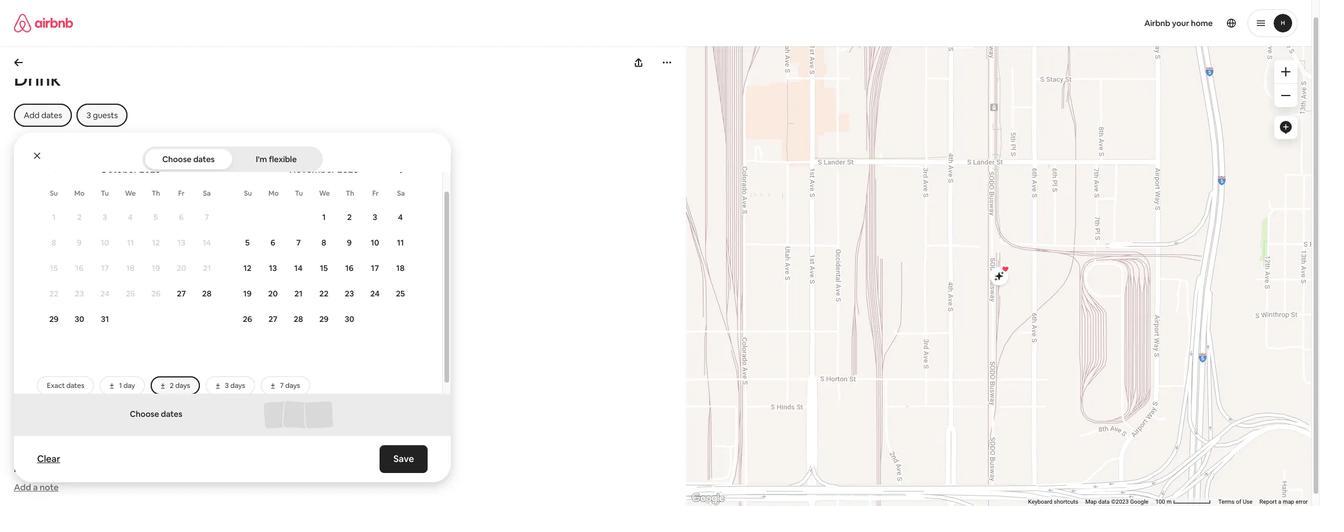Task type: locate. For each thing, give the bounding box(es) containing it.
dates left i'm
[[193, 154, 215, 165]]

1 30 from the left
[[75, 314, 84, 324]]

2 button for november 2023
[[337, 205, 362, 229]]

0 vertical spatial 21
[[203, 263, 211, 274]]

report
[[1260, 499, 1277, 505]]

1 horizontal spatial 2 button
[[337, 205, 362, 229]]

0 horizontal spatial 19
[[152, 263, 160, 274]]

29
[[49, 314, 59, 324], [319, 314, 329, 324]]

26 button
[[143, 282, 169, 306], [235, 307, 260, 331]]

2 horizontal spatial 1
[[322, 212, 326, 223]]

0 horizontal spatial 25 button
[[118, 282, 143, 306]]

2 su from the left
[[244, 189, 252, 198]]

1 th from the left
[[152, 189, 160, 198]]

exact dates
[[47, 381, 84, 391]]

add a note button
[[14, 482, 59, 493]]

2 15 from the left
[[320, 263, 328, 274]]

2 17 button from the left
[[362, 256, 388, 280]]

2 days from the left
[[230, 381, 245, 391]]

2 button
[[67, 205, 92, 229], [337, 205, 362, 229]]

27
[[177, 289, 186, 299], [268, 314, 277, 324]]

1 horizontal spatial 23 button
[[337, 282, 362, 306]]

0 horizontal spatial 27 button
[[169, 282, 194, 306]]

25 for 1st '25' button from left
[[126, 289, 135, 299]]

tu down october
[[101, 189, 109, 198]]

2 fr from the left
[[372, 189, 379, 198]]

0 vertical spatial 21 button
[[194, 256, 220, 280]]

days right the 3 days
[[285, 381, 300, 391]]

th down november 2023
[[346, 189, 354, 198]]

1 2023 from the left
[[139, 163, 161, 176]]

add down the drink
[[24, 110, 39, 121]]

keyboard shortcuts
[[1028, 499, 1078, 505]]

30 for 2nd 30 button from left
[[345, 314, 354, 324]]

2 for october 2023
[[77, 212, 82, 223]]

21
[[203, 263, 211, 274], [294, 289, 302, 299]]

1 horizontal spatial 10
[[371, 238, 379, 248]]

0 horizontal spatial 24 button
[[92, 282, 118, 306]]

1 24 from the left
[[100, 289, 110, 299]]

sa
[[203, 189, 211, 198], [397, 189, 405, 198]]

23 button
[[67, 282, 92, 306], [337, 282, 362, 306]]

clear
[[37, 453, 60, 465]]

1 vertical spatial choose dates
[[130, 409, 182, 420]]

1 horizontal spatial 20
[[268, 289, 278, 299]]

1 for november
[[322, 212, 326, 223]]

a
[[33, 482, 38, 493], [1278, 499, 1281, 505]]

dates right exact
[[66, 381, 84, 391]]

10 button
[[92, 231, 118, 255], [362, 231, 388, 255]]

14 button
[[194, 231, 220, 255], [286, 256, 311, 280]]

0 horizontal spatial 20 button
[[169, 256, 194, 280]]

2 23 button from the left
[[337, 282, 362, 306]]

1 horizontal spatial 14 button
[[286, 256, 311, 280]]

0 vertical spatial 28 button
[[194, 282, 220, 306]]

2
[[77, 212, 82, 223], [347, 212, 352, 223], [170, 381, 174, 391]]

2 4 button from the left
[[388, 205, 413, 229]]

2 3 button from the left
[[362, 205, 388, 229]]

1 horizontal spatial su
[[244, 189, 252, 198]]

error
[[1296, 499, 1308, 505]]

0 horizontal spatial 12 button
[[143, 231, 169, 255]]

2 23 from the left
[[345, 289, 354, 299]]

12 button
[[143, 231, 169, 255], [235, 256, 260, 280]]

0 horizontal spatial fr
[[178, 189, 185, 198]]

2 2023 from the left
[[337, 163, 359, 176]]

19
[[152, 263, 160, 274], [243, 289, 252, 299]]

2 4 from the left
[[398, 212, 403, 223]]

mo
[[74, 189, 84, 198], [268, 189, 279, 198]]

dates down '2 days'
[[161, 409, 182, 420]]

0 horizontal spatial 5 button
[[143, 205, 169, 229]]

1 vertical spatial 12 button
[[235, 256, 260, 280]]

25 for second '25' button from the left
[[396, 289, 405, 299]]

1 horizontal spatial 10 button
[[362, 231, 388, 255]]

0 horizontal spatial 15
[[50, 263, 58, 274]]

1 vertical spatial 14
[[294, 263, 303, 274]]

9 for second 9 button from the right
[[77, 238, 82, 248]]

3 days from the left
[[285, 381, 300, 391]]

4 button
[[118, 205, 143, 229], [388, 205, 413, 229]]

2 1 button from the left
[[311, 205, 337, 229]]

2 button for october 2023
[[67, 205, 92, 229]]

th
[[152, 189, 160, 198], [346, 189, 354, 198]]

terms
[[1218, 499, 1235, 505]]

2 9 button from the left
[[337, 231, 362, 255]]

we down october 2023
[[125, 189, 136, 198]]

13 for "13" button to the top
[[177, 238, 185, 248]]

zoom in image
[[1281, 67, 1290, 76]]

1 horizontal spatial th
[[346, 189, 354, 198]]

1 horizontal spatial 1
[[119, 381, 122, 391]]

17 button
[[92, 256, 118, 280], [362, 256, 388, 280]]

add down 'from'
[[14, 482, 31, 493]]

18
[[126, 263, 135, 274], [396, 263, 405, 274]]

20 button
[[169, 256, 194, 280], [260, 282, 286, 306]]

1 vertical spatial 5 button
[[235, 231, 260, 255]]

tab list
[[145, 147, 320, 172]]

1 horizontal spatial a
[[1278, 499, 1281, 505]]

0 horizontal spatial 29
[[49, 314, 59, 324]]

google map
including 0 saved stays. region
[[554, 0, 1320, 506]]

2 17 from the left
[[371, 263, 379, 274]]

add for add a note
[[14, 482, 31, 493]]

choose dates
[[162, 154, 215, 165], [130, 409, 182, 420]]

3
[[103, 212, 107, 223], [373, 212, 377, 223], [225, 381, 229, 391]]

0 horizontal spatial 11
[[127, 238, 134, 248]]

1 horizontal spatial 6
[[271, 238, 275, 248]]

2 9 from the left
[[347, 238, 352, 248]]

4
[[128, 212, 133, 223], [398, 212, 403, 223]]

0 vertical spatial 12 button
[[143, 231, 169, 255]]

28 button
[[194, 282, 220, 306], [286, 307, 311, 331]]

1 horizontal spatial 4
[[398, 212, 403, 223]]

6
[[179, 212, 184, 223], [271, 238, 275, 248]]

0 horizontal spatial 4 button
[[118, 205, 143, 229]]

a left note
[[33, 482, 38, 493]]

days left 7 days
[[230, 381, 245, 391]]

0 vertical spatial 5
[[154, 212, 158, 223]]

4.91 ( 74 )
[[23, 434, 53, 444]]

1 23 button from the left
[[67, 282, 92, 306]]

1 horizontal spatial we
[[319, 189, 330, 198]]

1 tu from the left
[[101, 189, 109, 198]]

dates inside dropdown button
[[41, 110, 62, 121]]

1 18 from the left
[[126, 263, 135, 274]]

1 25 button from the left
[[118, 282, 143, 306]]

0 horizontal spatial mo
[[74, 189, 84, 198]]

2 15 button from the left
[[311, 256, 337, 280]]

2 30 button from the left
[[337, 307, 362, 331]]

0 horizontal spatial 26
[[151, 289, 161, 299]]

1 vertical spatial 13
[[269, 263, 277, 274]]

zoom out image
[[1281, 91, 1290, 100]]

1 vertical spatial 13 button
[[260, 256, 286, 280]]

0 horizontal spatial th
[[152, 189, 160, 198]]

0 horizontal spatial 18 button
[[118, 256, 143, 280]]

2 th from the left
[[346, 189, 354, 198]]

dialog containing october 2023
[[14, 133, 810, 483]]

2 24 button from the left
[[362, 282, 388, 306]]

1 su from the left
[[50, 189, 58, 198]]

google
[[1130, 499, 1148, 505]]

1 horizontal spatial 7
[[280, 381, 284, 391]]

0 vertical spatial 6 button
[[169, 205, 194, 229]]

30 for 2nd 30 button from the right
[[75, 314, 84, 324]]

11
[[127, 238, 134, 248], [397, 238, 404, 248]]

choose
[[162, 154, 192, 165], [130, 409, 159, 420]]

2 horizontal spatial 7
[[296, 238, 301, 248]]

1 1 button from the left
[[41, 205, 67, 229]]

0 horizontal spatial 23 button
[[67, 282, 92, 306]]

1 horizontal spatial 12
[[243, 263, 251, 274]]

25 button
[[118, 282, 143, 306], [388, 282, 413, 306]]

2 2 button from the left
[[337, 205, 362, 229]]

1 horizontal spatial sa
[[397, 189, 405, 198]]

2 30 from the left
[[345, 314, 354, 324]]

0 horizontal spatial 14
[[203, 238, 211, 248]]

dates
[[41, 110, 62, 121], [193, 154, 215, 165], [66, 381, 84, 391], [161, 409, 182, 420]]

add dates button
[[14, 104, 72, 127]]

2 11 from the left
[[397, 238, 404, 248]]

1 9 from the left
[[77, 238, 82, 248]]

9 for first 9 button from the right
[[347, 238, 352, 248]]

1 horizontal spatial 15 button
[[311, 256, 337, 280]]

0 horizontal spatial 22
[[49, 289, 59, 299]]

note
[[40, 482, 59, 493]]

1 30 button from the left
[[67, 307, 92, 331]]

dates down the drink
[[41, 110, 62, 121]]

th down october 2023
[[152, 189, 160, 198]]

dialog
[[14, 133, 810, 483]]

1 horizontal spatial choose
[[162, 154, 192, 165]]

1 vertical spatial 12
[[243, 263, 251, 274]]

choose dates button
[[145, 149, 232, 170]]

tu down november
[[295, 189, 303, 198]]

15
[[50, 263, 58, 274], [320, 263, 328, 274]]

1 horizontal spatial 24
[[370, 289, 380, 299]]

0 horizontal spatial 2
[[77, 212, 82, 223]]

23
[[75, 289, 84, 299], [345, 289, 354, 299]]

0 horizontal spatial 13
[[177, 238, 185, 248]]

2023 right october
[[139, 163, 161, 176]]

choose left unsave this experience 'image'
[[162, 154, 192, 165]]

1 horizontal spatial 30
[[345, 314, 354, 324]]

3 button
[[92, 205, 118, 229], [362, 205, 388, 229]]

24 button
[[92, 282, 118, 306], [362, 282, 388, 306]]

13 button
[[169, 231, 194, 255], [260, 256, 286, 280]]

1 10 button from the left
[[92, 231, 118, 255]]

17
[[101, 263, 109, 274], [371, 263, 379, 274]]

days
[[175, 381, 190, 391], [230, 381, 245, 391], [285, 381, 300, 391]]

1 horizontal spatial 3 button
[[362, 205, 388, 229]]

days left the 3 days
[[175, 381, 190, 391]]

1 horizontal spatial 21 button
[[286, 282, 311, 306]]

1 29 button from the left
[[41, 307, 67, 331]]

10 for first 10 button from right
[[371, 238, 379, 248]]

1 horizontal spatial 5
[[245, 238, 250, 248]]

14
[[203, 238, 211, 248], [294, 263, 303, 274]]

1 17 button from the left
[[92, 256, 118, 280]]

1 horizontal spatial 24 button
[[362, 282, 388, 306]]

0 horizontal spatial 29 button
[[41, 307, 67, 331]]

1 4 button from the left
[[118, 205, 143, 229]]

0 horizontal spatial 6
[[179, 212, 184, 223]]

0 vertical spatial 20 button
[[169, 256, 194, 280]]

1 29 from the left
[[49, 314, 59, 324]]

1 10 from the left
[[101, 238, 109, 248]]

1 horizontal spatial 9
[[347, 238, 352, 248]]

1 for october
[[52, 212, 56, 223]]

data
[[1098, 499, 1110, 505]]

1 horizontal spatial 8 button
[[311, 231, 337, 255]]

20
[[177, 263, 186, 274], [268, 289, 278, 299]]

7
[[205, 212, 209, 223], [296, 238, 301, 248], [280, 381, 284, 391]]

1 3 button from the left
[[92, 205, 118, 229]]

0 vertical spatial choose dates
[[162, 154, 215, 165]]

use
[[1243, 499, 1253, 505]]

0 horizontal spatial 1
[[52, 212, 56, 223]]

1 23 from the left
[[75, 289, 84, 299]]

2 18 from the left
[[396, 263, 405, 274]]

5 button
[[143, 205, 169, 229], [235, 231, 260, 255]]

terms of use
[[1218, 499, 1253, 505]]

1 4 from the left
[[128, 212, 133, 223]]

save
[[393, 453, 414, 465]]

28 for left '28' button
[[202, 289, 212, 299]]

8 button
[[41, 231, 67, 255], [311, 231, 337, 255]]

1 horizontal spatial 30 button
[[337, 307, 362, 331]]

21 button
[[194, 256, 220, 280], [286, 282, 311, 306]]

0 horizontal spatial 21
[[203, 263, 211, 274]]

i'm flexible button
[[232, 149, 320, 170]]

1 horizontal spatial 4 button
[[388, 205, 413, 229]]

1 22 from the left
[[49, 289, 59, 299]]

1 horizontal spatial 19 button
[[235, 282, 260, 306]]

2 horizontal spatial 2
[[347, 212, 352, 223]]

30 button
[[67, 307, 92, 331], [337, 307, 362, 331]]

24 for second 24 button from right
[[100, 289, 110, 299]]

16
[[75, 263, 84, 274], [345, 263, 354, 274]]

0 horizontal spatial 16
[[75, 263, 84, 274]]

of
[[1236, 499, 1241, 505]]

1 horizontal spatial 21
[[294, 289, 302, 299]]

0 horizontal spatial 7
[[205, 212, 209, 223]]

5
[[154, 212, 158, 223], [245, 238, 250, 248]]

0 horizontal spatial 11 button
[[118, 231, 143, 255]]

map
[[1283, 499, 1294, 505]]

8
[[51, 238, 56, 248], [322, 238, 326, 248]]

3 for november 2023
[[373, 212, 377, 223]]

29 button
[[41, 307, 67, 331], [311, 307, 337, 331]]

2 10 from the left
[[371, 238, 379, 248]]

2023 right november
[[337, 163, 359, 176]]

tab list containing choose dates
[[145, 147, 320, 172]]

1 days from the left
[[175, 381, 190, 391]]

13 for "13" button to the right
[[269, 263, 277, 274]]

1 vertical spatial add
[[14, 482, 31, 493]]

4 button for october 2023
[[118, 205, 143, 229]]

add for add dates
[[24, 110, 39, 121]]

map data ©2023 google
[[1085, 499, 1148, 505]]

18 button
[[118, 256, 143, 280], [388, 256, 413, 280]]

0 horizontal spatial 12
[[152, 238, 160, 248]]

31
[[101, 314, 109, 324]]

2 22 from the left
[[319, 289, 329, 299]]

we
[[125, 189, 136, 198], [319, 189, 330, 198]]

2023
[[139, 163, 161, 176], [337, 163, 359, 176]]

0 horizontal spatial 19 button
[[143, 256, 169, 280]]

2023 for october 2023
[[139, 163, 161, 176]]

2 25 from the left
[[396, 289, 405, 299]]

1 horizontal spatial 29 button
[[311, 307, 337, 331]]

22 button
[[41, 282, 67, 306], [311, 282, 337, 306]]

choose down day
[[130, 409, 159, 420]]

1 2 button from the left
[[67, 205, 92, 229]]

1 25 from the left
[[126, 289, 135, 299]]

0 horizontal spatial 10 button
[[92, 231, 118, 255]]

0 vertical spatial 26
[[151, 289, 161, 299]]

add inside dropdown button
[[24, 110, 39, 121]]

flexible
[[269, 154, 297, 165]]

a left map
[[1278, 499, 1281, 505]]

2 24 from the left
[[370, 289, 380, 299]]

1 button
[[41, 205, 67, 229], [311, 205, 337, 229]]

0 horizontal spatial days
[[175, 381, 190, 391]]

1 horizontal spatial fr
[[372, 189, 379, 198]]

1 horizontal spatial 1 button
[[311, 205, 337, 229]]

6 button
[[169, 205, 194, 229], [260, 231, 286, 255]]

0 vertical spatial a
[[33, 482, 38, 493]]

1 16 button from the left
[[67, 256, 92, 280]]

choose dates inside choose dates button
[[162, 154, 215, 165]]

3 button for october 2023
[[92, 205, 118, 229]]

1 15 button from the left
[[41, 256, 67, 280]]

from $32 / person
[[14, 463, 92, 475]]

0 horizontal spatial 26 button
[[143, 282, 169, 306]]

7 days
[[280, 381, 300, 391]]

0 horizontal spatial 4
[[128, 212, 133, 223]]

13
[[177, 238, 185, 248], [269, 263, 277, 274]]

1 vertical spatial 20 button
[[260, 282, 286, 306]]

0 horizontal spatial 2023
[[139, 163, 161, 176]]

0 horizontal spatial 15 button
[[41, 256, 67, 280]]

0 horizontal spatial 3
[[103, 212, 107, 223]]

we down november 2023
[[319, 189, 330, 198]]



Task type: vqa. For each thing, say whether or not it's contained in the screenshot.
READ to the top
no



Task type: describe. For each thing, give the bounding box(es) containing it.
october
[[100, 163, 137, 176]]

©2023
[[1111, 499, 1129, 505]]

100 m
[[1155, 499, 1173, 505]]

terms of use link
[[1218, 499, 1253, 505]]

1 vertical spatial choose
[[130, 409, 159, 420]]

2 18 button from the left
[[388, 256, 413, 280]]

3 button for november 2023
[[362, 205, 388, 229]]

4 button for november 2023
[[388, 205, 413, 229]]

1 horizontal spatial 5 button
[[235, 231, 260, 255]]

28 for the right '28' button
[[294, 314, 303, 324]]

1 horizontal spatial 13 button
[[260, 256, 286, 280]]

3 days
[[225, 381, 245, 391]]

0 vertical spatial 19
[[152, 263, 160, 274]]

a for report
[[1278, 499, 1281, 505]]

0 horizontal spatial 7 button
[[194, 205, 220, 229]]

0 horizontal spatial 27
[[177, 289, 186, 299]]

google image
[[689, 491, 727, 506]]

2 8 button from the left
[[311, 231, 337, 255]]

1 11 from the left
[[127, 238, 134, 248]]

days for 2 days
[[175, 381, 190, 391]]

calendar application
[[28, 151, 810, 358]]

1 vertical spatial 26
[[243, 314, 252, 324]]

keyboard
[[1028, 499, 1052, 505]]

days for 3 days
[[230, 381, 245, 391]]

add dates
[[24, 110, 62, 121]]

24 for second 24 button from the left
[[370, 289, 380, 299]]

november 2023
[[289, 163, 359, 176]]

22 for first 22 button from the right
[[319, 289, 329, 299]]

1 horizontal spatial 26 button
[[235, 307, 260, 331]]

2 tu from the left
[[295, 189, 303, 198]]

2 vertical spatial 7
[[280, 381, 284, 391]]

1 vertical spatial 7
[[296, 238, 301, 248]]

23 for 2nd the 23 button from the right
[[75, 289, 84, 299]]

4.91
[[23, 434, 38, 444]]

1 vertical spatial 6
[[271, 238, 275, 248]]

1 horizontal spatial 27 button
[[260, 307, 286, 331]]

1 vertical spatial 21
[[294, 289, 302, 299]]

0 vertical spatial 13 button
[[169, 231, 194, 255]]

1 fr from the left
[[178, 189, 185, 198]]

october 2023
[[100, 163, 161, 176]]

1 11 button from the left
[[118, 231, 143, 255]]

keyboard shortcuts button
[[1028, 498, 1078, 506]]

1 9 button from the left
[[67, 231, 92, 255]]

dates inside button
[[193, 154, 215, 165]]

m
[[1167, 499, 1172, 505]]

3 for october 2023
[[103, 212, 107, 223]]

2023 for november 2023
[[337, 163, 359, 176]]

1 day
[[119, 381, 135, 391]]

1 horizontal spatial 12 button
[[235, 256, 260, 280]]

i'm
[[256, 154, 267, 165]]

a for add
[[33, 482, 38, 493]]

2 we from the left
[[319, 189, 330, 198]]

exact
[[47, 381, 65, 391]]

1 vertical spatial 21 button
[[286, 282, 311, 306]]

0 vertical spatial 27 button
[[169, 282, 194, 306]]

1 15 from the left
[[50, 263, 58, 274]]

1 button for october
[[41, 205, 67, 229]]

1 22 button from the left
[[41, 282, 67, 306]]

1 horizontal spatial 14
[[294, 263, 303, 274]]

74
[[42, 434, 51, 444]]

profile element
[[670, 0, 1297, 46]]

2 16 from the left
[[345, 263, 354, 274]]

1 horizontal spatial 6 button
[[260, 231, 286, 255]]

0 vertical spatial 5 button
[[143, 205, 169, 229]]

1 horizontal spatial 27
[[268, 314, 277, 324]]

2 sa from the left
[[397, 189, 405, 198]]

1 horizontal spatial 20 button
[[260, 282, 286, 306]]

)
[[51, 434, 53, 444]]

0 vertical spatial 7
[[205, 212, 209, 223]]

1 vertical spatial 19
[[243, 289, 252, 299]]

1 horizontal spatial 28 button
[[286, 307, 311, 331]]

4 for october 2023
[[128, 212, 133, 223]]

100
[[1155, 499, 1165, 505]]

0 vertical spatial 14 button
[[194, 231, 220, 255]]

2 11 button from the left
[[388, 231, 413, 255]]

1 mo from the left
[[74, 189, 84, 198]]

$32
[[39, 463, 55, 475]]

10 for first 10 button
[[101, 238, 109, 248]]

shortcuts
[[1054, 499, 1078, 505]]

1 17 from the left
[[101, 263, 109, 274]]

1 we from the left
[[125, 189, 136, 198]]

31 button
[[92, 307, 118, 331]]

report a map error
[[1260, 499, 1308, 505]]

2 8 from the left
[[322, 238, 326, 248]]

2 16 button from the left
[[337, 256, 362, 280]]

choose inside button
[[162, 154, 192, 165]]

0 vertical spatial 26 button
[[143, 282, 169, 306]]

1 8 from the left
[[51, 238, 56, 248]]

drink
[[14, 67, 61, 91]]

rating 4.91 out of 5; 74 reviews image
[[14, 434, 53, 444]]

days for 7 days
[[285, 381, 300, 391]]

2 mo from the left
[[268, 189, 279, 198]]

unsave this experience image
[[200, 157, 214, 171]]

2 22 button from the left
[[311, 282, 337, 306]]

save button
[[379, 446, 428, 473]]

1 16 from the left
[[75, 263, 84, 274]]

clear button
[[31, 448, 66, 471]]

0 horizontal spatial 5
[[154, 212, 158, 223]]

1 24 button from the left
[[92, 282, 118, 306]]

/
[[57, 463, 61, 475]]

1 horizontal spatial 2
[[170, 381, 174, 391]]

1 vertical spatial 5
[[245, 238, 250, 248]]

0 horizontal spatial 20
[[177, 263, 186, 274]]

add a note
[[14, 482, 59, 493]]

0 vertical spatial 14
[[203, 238, 211, 248]]

2 25 button from the left
[[388, 282, 413, 306]]

urban wine tasting at elsom cellars group
[[14, 148, 224, 475]]

1 button for november
[[311, 205, 337, 229]]

1 8 button from the left
[[41, 231, 67, 255]]

2 10 button from the left
[[362, 231, 388, 255]]

100 m button
[[1152, 498, 1215, 506]]

2 29 from the left
[[319, 314, 329, 324]]

1 horizontal spatial 3
[[225, 381, 229, 391]]

1 horizontal spatial 7 button
[[286, 231, 311, 255]]

22 for 1st 22 button
[[49, 289, 59, 299]]

2 for november 2023
[[347, 212, 352, 223]]

0 horizontal spatial 6 button
[[169, 205, 194, 229]]

2 days
[[170, 381, 190, 391]]

(
[[40, 434, 42, 444]]

23 for 2nd the 23 button
[[345, 289, 354, 299]]

november
[[289, 163, 335, 176]]

person
[[63, 463, 92, 475]]

4 for november 2023
[[398, 212, 403, 223]]

from
[[14, 463, 37, 475]]

0 vertical spatial 6
[[179, 212, 184, 223]]

1 vertical spatial 14 button
[[286, 256, 311, 280]]

i'm flexible
[[256, 154, 297, 165]]

1 18 button from the left
[[118, 256, 143, 280]]

add a place to the map image
[[1279, 121, 1293, 134]]

day
[[123, 381, 135, 391]]

0 horizontal spatial 28 button
[[194, 282, 220, 306]]

1 vertical spatial 20
[[268, 289, 278, 299]]

2 29 button from the left
[[311, 307, 337, 331]]

1 sa from the left
[[203, 189, 211, 198]]

0 vertical spatial 19 button
[[143, 256, 169, 280]]

map
[[1085, 499, 1097, 505]]

report a map error link
[[1260, 499, 1308, 505]]



